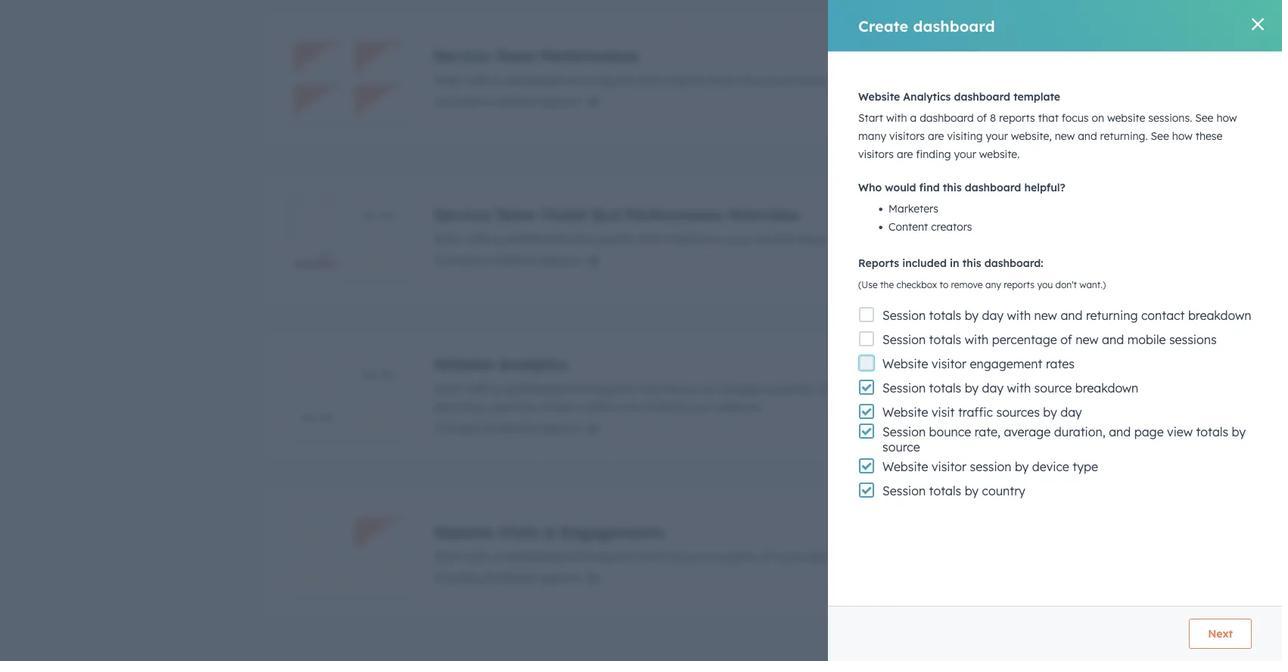 Task type: locate. For each thing, give the bounding box(es) containing it.
0 vertical spatial team
[[841, 72, 871, 87]]

ticket
[[541, 205, 587, 224]]

the
[[881, 279, 894, 291]]

team down create
[[841, 72, 871, 87]]

dashboard inside service team performance start with a dashboard of 6 reports that help to track how your service team is performing.
[[504, 72, 566, 87]]

website, down rates
[[1045, 381, 1092, 396]]

8
[[990, 111, 997, 125], [584, 381, 591, 396], [486, 421, 493, 436], [584, 549, 591, 564], [486, 570, 493, 586]]

1 horizontal spatial service
[[797, 72, 838, 87]]

visitor for engagement
[[932, 357, 967, 372]]

1 vertical spatial includes 8 default reports
[[434, 570, 581, 586]]

0 vertical spatial breakdown
[[1189, 308, 1252, 323]]

by down remove
[[965, 308, 979, 323]]

1 vertical spatial sessions.
[[765, 381, 816, 396]]

1 vertical spatial team
[[798, 231, 828, 246]]

team
[[495, 46, 536, 65], [495, 205, 536, 224]]

1 vertical spatial focus
[[666, 381, 697, 396]]

of
[[569, 72, 581, 87], [977, 111, 987, 125], [569, 231, 581, 246], [1061, 332, 1073, 348], [569, 381, 581, 396], [569, 549, 581, 564], [761, 549, 773, 564]]

analytics inside 'website analytics start with a dashboard of 8 reports that focus on website sessions. see how many visitors are visiting your website, new and returning. see how these visitors are finding your website.'
[[499, 355, 568, 374]]

0 vertical spatial visiting
[[947, 129, 983, 143]]

service inside service team ticket sla performance overview start with a dashboard of 6 reports that track how your service team is handling tickets.
[[755, 231, 795, 246]]

to right the help
[[694, 72, 706, 87]]

focus inside 'website analytics start with a dashboard of 8 reports that focus on website sessions. see how many visitors are visiting your website, new and returning. see how these visitors are finding your website.'
[[666, 381, 697, 396]]

performance
[[541, 46, 639, 65], [625, 205, 723, 224]]

1 horizontal spatial is
[[874, 72, 883, 87]]

0 vertical spatial this
[[943, 181, 962, 194]]

1 vertical spatial breakdown
[[1076, 381, 1139, 396]]

includes 8 default reports inside option
[[434, 421, 581, 436]]

1 vertical spatial analytics
[[499, 355, 568, 374]]

totals down remove
[[929, 308, 962, 323]]

6
[[584, 72, 591, 87], [486, 94, 493, 109], [584, 231, 591, 246], [486, 253, 493, 268]]

1 horizontal spatial this
[[963, 257, 982, 270]]

to down reports included in this dashboard:
[[940, 279, 949, 291]]

service for service team performance
[[434, 46, 490, 65]]

0 vertical spatial service
[[797, 72, 838, 87]]

help
[[666, 72, 690, 87]]

finding
[[916, 148, 951, 161], [643, 399, 683, 415]]

1 vertical spatial service
[[434, 205, 490, 224]]

visiting up website visit traffic sources by day
[[972, 381, 1013, 396]]

visiting inside start with a dashboard of 8 reports that focus on website sessions. see how many visitors are visiting your website, new and returning. see how these visitors are finding your website.
[[947, 129, 983, 143]]

by
[[965, 308, 979, 323], [965, 381, 979, 396], [1044, 405, 1058, 420], [1232, 425, 1246, 440], [1015, 460, 1029, 475], [965, 484, 979, 499]]

0 vertical spatial website.
[[980, 148, 1020, 161]]

website for &
[[434, 523, 494, 542]]

focus inside start with a dashboard of 8 reports that focus on website sessions. see how many visitors are visiting your website, new and returning. see how these visitors are finding your website.
[[1062, 111, 1089, 125]]

dashboard inside 'website analytics start with a dashboard of 8 reports that focus on website sessions. see how many visitors are visiting your website, new and returning. see how these visitors are finding your website.'
[[504, 381, 566, 396]]

0 horizontal spatial to
[[694, 72, 706, 87]]

session inside the session bounce rate, average duration, and page view totals by source
[[883, 425, 926, 440]]

with inside start with a dashboard of 8 reports that focus on website sessions. see how many visitors are visiting your website, new and returning. see how these visitors are finding your website.
[[887, 111, 908, 125]]

1 vertical spatial performance
[[625, 205, 723, 224]]

website inside start with a dashboard of 8 reports that focus on website sessions. see how many visitors are visiting your website, new and returning. see how these visitors are finding your website.
[[1108, 111, 1146, 125]]

with inside service team ticket sla performance overview start with a dashboard of 6 reports that track how your service team is handling tickets.
[[466, 231, 490, 246]]

track
[[709, 72, 738, 87], [666, 231, 695, 246]]

2 service from the top
[[434, 205, 490, 224]]

1 vertical spatial visiting
[[972, 381, 1013, 396]]

by right view in the right bottom of the page
[[1232, 425, 1246, 440]]

4 default from the top
[[496, 570, 537, 586]]

totals right view in the right bottom of the page
[[1197, 425, 1229, 440]]

2 team from the top
[[495, 205, 536, 224]]

totals up visit
[[929, 381, 962, 396]]

1 session from the top
[[883, 308, 926, 323]]

this
[[943, 181, 962, 194], [963, 257, 982, 270]]

visitor up visit
[[932, 357, 967, 372]]

0 horizontal spatial this
[[943, 181, 962, 194]]

rate,
[[975, 425, 1001, 440]]

1 vertical spatial is
[[832, 231, 841, 246]]

by down 'website visitor session by device type' on the bottom right of the page
[[965, 484, 979, 499]]

none checkbox containing website analytics
[[263, 329, 1213, 463]]

1 horizontal spatial source
[[1035, 381, 1072, 396]]

2 visitor from the top
[[932, 460, 967, 475]]

finding inside start with a dashboard of 8 reports that focus on website sessions. see how many visitors are visiting your website, new and returning. see how these visitors are finding your website.
[[916, 148, 951, 161]]

breakdown
[[1189, 308, 1252, 323], [1076, 381, 1139, 396]]

that inside start with a dashboard of 8 reports that focus on website sessions. see how many visitors are visiting your website, new and returning. see how these visitors are finding your website.
[[1039, 111, 1059, 125]]

2 default from the top
[[496, 253, 536, 268]]

website inside 'website analytics start with a dashboard of 8 reports that focus on website sessions. see how many visitors are visiting your website, new and returning. see how these visitors are finding your website.'
[[434, 355, 494, 374]]

1 vertical spatial many
[[870, 381, 902, 396]]

1 vertical spatial on
[[701, 381, 715, 396]]

service team ticket sla performance overview start with a dashboard of 6 reports that track how your service team is handling tickets.
[[434, 205, 937, 246]]

0 vertical spatial website,
[[1011, 129, 1052, 143]]

includes
[[434, 94, 482, 109], [434, 253, 482, 268], [434, 421, 482, 436], [434, 570, 482, 586]]

source inside the session bounce rate, average duration, and page view totals by source
[[883, 440, 920, 455]]

2 includes 6 default reports from the top
[[434, 253, 581, 268]]

0 horizontal spatial service
[[755, 231, 795, 246]]

session
[[883, 308, 926, 323], [883, 332, 926, 348], [883, 381, 926, 396], [883, 425, 926, 440], [883, 484, 926, 499]]

1 vertical spatial includes 6 default reports
[[434, 253, 581, 268]]

website for session
[[883, 460, 929, 475]]

website, inside 'website analytics start with a dashboard of 8 reports that focus on website sessions. see how many visitors are visiting your website, new and returning. see how these visitors are finding your website.'
[[1045, 381, 1092, 396]]

session
[[970, 460, 1012, 475]]

team inside service team ticket sla performance overview start with a dashboard of 6 reports that track how your service team is handling tickets.
[[495, 205, 536, 224]]

0 horizontal spatial source
[[883, 440, 920, 455]]

0 vertical spatial website
[[1108, 111, 1146, 125]]

1 horizontal spatial to
[[916, 549, 928, 564]]

session for session totals with percentage of new and mobile sessions
[[883, 332, 926, 348]]

to inside website visits & engagements start with a dashboard of 8 reports that focus on quality of visits and engagements to your website.
[[916, 549, 928, 564]]

track inside service team ticket sla performance overview start with a dashboard of 6 reports that track how your service team is handling tickets.
[[666, 231, 695, 246]]

start inside website visits & engagements start with a dashboard of 8 reports that focus on quality of visits and engagements to your website.
[[434, 549, 462, 564]]

returning
[[1086, 308, 1138, 323]]

that inside 'website analytics start with a dashboard of 8 reports that focus on website sessions. see how many visitors are visiting your website, new and returning. see how these visitors are finding your website.'
[[640, 381, 663, 396]]

start inside service team ticket sla performance overview start with a dashboard of 6 reports that track how your service team is handling tickets.
[[434, 231, 462, 246]]

1 vertical spatial these
[[543, 399, 574, 415]]

device
[[1033, 460, 1070, 475]]

are
[[928, 129, 944, 143], [897, 148, 913, 161], [950, 381, 968, 396], [621, 399, 640, 415]]

reports
[[595, 72, 636, 87], [540, 94, 581, 109], [999, 111, 1036, 125], [595, 231, 636, 246], [540, 253, 581, 268], [1004, 279, 1035, 291], [595, 381, 636, 396], [540, 421, 581, 436], [595, 549, 636, 564], [540, 570, 581, 586]]

and inside the session bounce rate, average duration, and page view totals by source
[[1109, 425, 1131, 440]]

overview
[[728, 205, 800, 224]]

tickets.
[[897, 231, 937, 246]]

totals up website visitor engagement rates at right
[[929, 332, 962, 348]]

day down any
[[982, 308, 1004, 323]]

of inside service team ticket sla performance overview start with a dashboard of 6 reports that track how your service team is handling tickets.
[[569, 231, 581, 246]]

how inside service team ticket sla performance overview start with a dashboard of 6 reports that track how your service team is handling tickets.
[[699, 231, 722, 246]]

0 horizontal spatial is
[[832, 231, 841, 246]]

create
[[859, 16, 909, 35]]

returning.
[[1101, 129, 1148, 143], [434, 399, 488, 415]]

a inside service team performance start with a dashboard of 6 reports that help to track how your service team is performing.
[[493, 72, 501, 87]]

totals inside the session bounce rate, average duration, and page view totals by source
[[1197, 425, 1229, 440]]

reports included in this dashboard:
[[859, 257, 1044, 270]]

0 horizontal spatial breakdown
[[1076, 381, 1139, 396]]

who would find this dashboard helpful?
[[859, 181, 1066, 194]]

day up website visit traffic sources by day
[[982, 381, 1004, 396]]

0 vertical spatial focus
[[1062, 111, 1089, 125]]

1 horizontal spatial returning.
[[1101, 129, 1148, 143]]

1 horizontal spatial team
[[841, 72, 871, 87]]

website.
[[980, 148, 1020, 161], [716, 399, 762, 415], [960, 549, 1006, 564]]

and inside start with a dashboard of 8 reports that focus on website sessions. see how many visitors are visiting your website, new and returning. see how these visitors are finding your website.
[[1078, 129, 1098, 143]]

service inside service team ticket sla performance overview start with a dashboard of 6 reports that track how your service team is handling tickets.
[[434, 205, 490, 224]]

1 visitor from the top
[[932, 357, 967, 372]]

analytics
[[904, 90, 951, 103], [499, 355, 568, 374]]

1 includes 8 default reports from the top
[[434, 421, 581, 436]]

included
[[903, 257, 947, 270]]

average
[[1004, 425, 1051, 440]]

visitor up session totals by country
[[932, 460, 967, 475]]

0 horizontal spatial finding
[[643, 399, 683, 415]]

0 vertical spatial service
[[434, 46, 490, 65]]

1 vertical spatial returning.
[[434, 399, 488, 415]]

default for start
[[496, 421, 537, 436]]

0 vertical spatial performance
[[541, 46, 639, 65]]

your inside website visits & engagements start with a dashboard of 8 reports that focus on quality of visits and engagements to your website.
[[931, 549, 957, 564]]

3 default from the top
[[496, 421, 537, 436]]

session totals with percentage of new and mobile sessions
[[883, 332, 1217, 348]]

1 vertical spatial service
[[755, 231, 795, 246]]

service inside service team performance start with a dashboard of 6 reports that help to track how your service team is performing.
[[434, 46, 490, 65]]

1 vertical spatial day
[[982, 381, 1004, 396]]

2 horizontal spatial to
[[940, 279, 949, 291]]

website, down template
[[1011, 129, 1052, 143]]

a inside website visits & engagements start with a dashboard of 8 reports that focus on quality of visits and engagements to your website.
[[493, 549, 501, 564]]

8 inside 'website analytics start with a dashboard of 8 reports that focus on website sessions. see how many visitors are visiting your website, new and returning. see how these visitors are finding your website.'
[[584, 381, 591, 396]]

0 vertical spatial source
[[1035, 381, 1072, 396]]

new up duration,
[[1095, 381, 1118, 396]]

1 team from the top
[[495, 46, 536, 65]]

that inside service team performance start with a dashboard of 6 reports that help to track how your service team is performing.
[[639, 72, 663, 87]]

and
[[1078, 129, 1098, 143], [1061, 308, 1083, 323], [1102, 332, 1124, 348], [1121, 381, 1143, 396], [1109, 425, 1131, 440], [808, 549, 831, 564]]

2 includes 8 default reports from the top
[[434, 570, 581, 586]]

includes 8 default reports
[[434, 421, 581, 436], [434, 570, 581, 586]]

includes 6 default reports for ticket
[[434, 253, 581, 268]]

day up duration,
[[1061, 405, 1082, 420]]

website inside 'website analytics start with a dashboard of 8 reports that focus on website sessions. see how many visitors are visiting your website, new and returning. see how these visitors are finding your website.'
[[718, 381, 762, 396]]

on
[[1092, 111, 1105, 125], [701, 381, 715, 396], [701, 549, 715, 564]]

3 includes from the top
[[434, 421, 482, 436]]

totals for session totals by day with new and returning contact breakdown
[[929, 308, 962, 323]]

engagements
[[561, 523, 665, 542]]

how
[[741, 72, 765, 87], [1217, 111, 1238, 125], [1173, 129, 1193, 143], [699, 231, 722, 246], [843, 381, 867, 396], [516, 399, 540, 415]]

0 horizontal spatial analytics
[[499, 355, 568, 374]]

3 session from the top
[[883, 381, 926, 396]]

totals down 'website visitor session by device type' on the bottom right of the page
[[929, 484, 962, 499]]

sessions. inside start with a dashboard of 8 reports that focus on website sessions. see how many visitors are visiting your website, new and returning. see how these visitors are finding your website.
[[1149, 111, 1193, 125]]

1 vertical spatial track
[[666, 231, 695, 246]]

totals for session totals by day with source breakdown
[[929, 381, 962, 396]]

1 includes from the top
[[434, 94, 482, 109]]

1 horizontal spatial track
[[709, 72, 738, 87]]

0 vertical spatial team
[[495, 46, 536, 65]]

1 default from the top
[[496, 94, 536, 109]]

sessions.
[[1149, 111, 1193, 125], [765, 381, 816, 396]]

team inside service team ticket sla performance overview start with a dashboard of 6 reports that track how your service team is handling tickets.
[[798, 231, 828, 246]]

1 vertical spatial team
[[495, 205, 536, 224]]

by left device
[[1015, 460, 1029, 475]]

0 vertical spatial includes 8 default reports
[[434, 421, 581, 436]]

dashboard
[[913, 16, 995, 35], [504, 72, 566, 87], [954, 90, 1011, 103], [920, 111, 974, 125], [965, 181, 1022, 194], [504, 231, 566, 246], [504, 381, 566, 396], [504, 549, 566, 564]]

website analytics dashboard template
[[859, 90, 1061, 103]]

None checkbox
[[263, 329, 1213, 463]]

service
[[434, 46, 490, 65], [434, 205, 490, 224]]

4 session from the top
[[883, 425, 926, 440]]

start
[[434, 72, 462, 87], [859, 111, 884, 125], [434, 231, 462, 246], [434, 381, 462, 396], [434, 549, 462, 564]]

8 inside website visits & engagements start with a dashboard of 8 reports that focus on quality of visits and engagements to your website.
[[584, 549, 591, 564]]

1 service from the top
[[434, 46, 490, 65]]

website. inside start with a dashboard of 8 reports that focus on website sessions. see how many visitors are visiting your website, new and returning. see how these visitors are finding your website.
[[980, 148, 1020, 161]]

0 vertical spatial these
[[1196, 129, 1223, 143]]

(use
[[859, 279, 878, 291]]

new
[[1055, 129, 1075, 143], [1035, 308, 1058, 323], [1076, 332, 1099, 348], [1095, 381, 1118, 396]]

this right in
[[963, 257, 982, 270]]

0 horizontal spatial sessions.
[[765, 381, 816, 396]]

2 includes from the top
[[434, 253, 482, 268]]

0 vertical spatial returning.
[[1101, 129, 1148, 143]]

website visit traffic sources by day
[[883, 405, 1082, 420]]

1 vertical spatial finding
[[643, 399, 683, 415]]

2 vertical spatial website.
[[960, 549, 1006, 564]]

0 vertical spatial includes 6 default reports
[[434, 94, 581, 109]]

default
[[496, 94, 536, 109], [496, 253, 536, 268], [496, 421, 537, 436], [496, 570, 537, 586]]

1 horizontal spatial these
[[1196, 129, 1223, 143]]

by up "traffic" on the bottom of page
[[965, 381, 979, 396]]

1 horizontal spatial finding
[[916, 148, 951, 161]]

website,
[[1011, 129, 1052, 143], [1045, 381, 1092, 396]]

0 vertical spatial many
[[859, 129, 887, 143]]

that inside website visits & engagements start with a dashboard of 8 reports that focus on quality of visits and engagements to your website.
[[640, 549, 663, 564]]

many
[[859, 129, 887, 143], [870, 381, 902, 396]]

session totals by day with new and returning contact breakdown
[[883, 308, 1252, 323]]

source
[[1035, 381, 1072, 396], [883, 440, 920, 455]]

reports
[[859, 257, 900, 270]]

many inside start with a dashboard of 8 reports that focus on website sessions. see how many visitors are visiting your website, new and returning. see how these visitors are finding your website.
[[859, 129, 887, 143]]

visiting down 'website analytics dashboard template'
[[947, 129, 983, 143]]

is
[[874, 72, 883, 87], [832, 231, 841, 246]]

day for source
[[982, 381, 1004, 396]]

1 includes 6 default reports from the top
[[434, 94, 581, 109]]

0 vertical spatial analytics
[[904, 90, 951, 103]]

1 vertical spatial website,
[[1045, 381, 1092, 396]]

2 session from the top
[[883, 332, 926, 348]]

is left handling
[[832, 231, 841, 246]]

reports inside service team ticket sla performance overview start with a dashboard of 6 reports that track how your service team is handling tickets.
[[595, 231, 636, 246]]

8 inside start with a dashboard of 8 reports that focus on website sessions. see how many visitors are visiting your website, new and returning. see how these visitors are finding your website.
[[990, 111, 997, 125]]

website visits & engagements start with a dashboard of 8 reports that focus on quality of visits and engagements to your website.
[[434, 523, 1006, 564]]

website
[[1108, 111, 1146, 125], [718, 381, 762, 396]]

reports inside service team performance start with a dashboard of 6 reports that help to track how your service team is performing.
[[595, 72, 636, 87]]

0 vertical spatial visitor
[[932, 357, 967, 372]]

1 horizontal spatial website
[[1108, 111, 1146, 125]]

source left bounce
[[883, 440, 920, 455]]

by inside the session bounce rate, average duration, and page view totals by source
[[1232, 425, 1246, 440]]

1 vertical spatial website
[[718, 381, 762, 396]]

0 horizontal spatial track
[[666, 231, 695, 246]]

helpful?
[[1025, 181, 1066, 194]]

1 vertical spatial this
[[963, 257, 982, 270]]

1 horizontal spatial sessions.
[[1149, 111, 1193, 125]]

dashboard:
[[985, 257, 1044, 270]]

2 vertical spatial focus
[[666, 549, 697, 564]]

source down rates
[[1035, 381, 1072, 396]]

0 vertical spatial finding
[[916, 148, 951, 161]]

0 vertical spatial day
[[982, 308, 1004, 323]]

breakdown up duration,
[[1076, 381, 1139, 396]]

type
[[1073, 460, 1099, 475]]

1 horizontal spatial analytics
[[904, 90, 951, 103]]

is inside service team ticket sla performance overview start with a dashboard of 6 reports that track how your service team is handling tickets.
[[832, 231, 841, 246]]

track inside service team performance start with a dashboard of 6 reports that help to track how your service team is performing.
[[709, 72, 738, 87]]

start inside service team performance start with a dashboard of 6 reports that help to track how your service team is performing.
[[434, 72, 462, 87]]

visiting inside 'website analytics start with a dashboard of 8 reports that focus on website sessions. see how many visitors are visiting your website, new and returning. see how these visitors are finding your website.'
[[972, 381, 1013, 396]]

team inside service team performance start with a dashboard of 6 reports that help to track how your service team is performing.
[[495, 46, 536, 65]]

2 vertical spatial to
[[916, 549, 928, 564]]

new down session totals by day with new and returning contact breakdown
[[1076, 332, 1099, 348]]

day for new
[[982, 308, 1004, 323]]

this right find on the top of page
[[943, 181, 962, 194]]

see
[[1196, 111, 1214, 125], [1151, 129, 1170, 143], [819, 381, 840, 396], [492, 399, 513, 415]]

team down overview
[[798, 231, 828, 246]]

sessions. inside 'website analytics start with a dashboard of 8 reports that focus on website sessions. see how many visitors are visiting your website, new and returning. see how these visitors are finding your website.'
[[765, 381, 816, 396]]

None checkbox
[[263, 11, 1213, 145], [263, 170, 1213, 304], [263, 488, 1213, 622], [263, 11, 1213, 145], [263, 170, 1213, 304], [263, 488, 1213, 622]]

website for traffic
[[883, 405, 929, 420]]

who
[[859, 181, 882, 194]]

your inside service team ticket sla performance overview start with a dashboard of 6 reports that track how your service team is handling tickets.
[[726, 231, 751, 246]]

session for session totals by day with new and returning contact breakdown
[[883, 308, 926, 323]]

1 vertical spatial source
[[883, 440, 920, 455]]

0 vertical spatial track
[[709, 72, 738, 87]]

1 vertical spatial website.
[[716, 399, 762, 415]]

0 vertical spatial to
[[694, 72, 706, 87]]

5 session from the top
[[883, 484, 926, 499]]

breakdown up sessions on the bottom right of the page
[[1189, 308, 1252, 323]]

includes 6 default reports for performance
[[434, 94, 581, 109]]

1 vertical spatial visitor
[[932, 460, 967, 475]]

website
[[859, 90, 900, 103], [434, 355, 494, 374], [883, 357, 929, 372], [883, 405, 929, 420], [883, 460, 929, 475], [434, 523, 494, 542]]

0 horizontal spatial these
[[543, 399, 574, 415]]

0 horizontal spatial team
[[798, 231, 828, 246]]

find
[[920, 181, 940, 194]]

website inside website visits & engagements start with a dashboard of 8 reports that focus on quality of visits and engagements to your website.
[[434, 523, 494, 542]]

dashboard inside website visits & engagements start with a dashboard of 8 reports that focus on quality of visits and engagements to your website.
[[504, 549, 566, 564]]

new inside start with a dashboard of 8 reports that focus on website sessions. see how many visitors are visiting your website, new and returning. see how these visitors are finding your website.
[[1055, 129, 1075, 143]]

by up average
[[1044, 405, 1058, 420]]

visitor for session
[[932, 460, 967, 475]]

in
[[950, 257, 960, 270]]

dashboard inside start with a dashboard of 8 reports that focus on website sessions. see how many visitors are visiting your website, new and returning. see how these visitors are finding your website.
[[920, 111, 974, 125]]

totals
[[929, 308, 962, 323], [929, 332, 962, 348], [929, 381, 962, 396], [1197, 425, 1229, 440], [929, 484, 962, 499]]

1 vertical spatial to
[[940, 279, 949, 291]]

that
[[639, 72, 663, 87], [1039, 111, 1059, 125], [639, 231, 663, 246], [640, 381, 663, 396], [640, 549, 663, 564]]

0 vertical spatial is
[[874, 72, 883, 87]]

a
[[493, 72, 501, 87], [910, 111, 917, 125], [493, 231, 501, 246], [493, 381, 501, 396], [493, 549, 501, 564]]

a inside service team ticket sla performance overview start with a dashboard of 6 reports that track how your service team is handling tickets.
[[493, 231, 501, 246]]

0 vertical spatial on
[[1092, 111, 1105, 125]]

to right engagements
[[916, 549, 928, 564]]

is left performing.
[[874, 72, 883, 87]]

includes for service team ticket sla performance overview
[[434, 253, 482, 268]]

team
[[841, 72, 871, 87], [798, 231, 828, 246]]

includes 6 default reports
[[434, 94, 581, 109], [434, 253, 581, 268]]

2 vertical spatial on
[[701, 549, 715, 564]]

new down template
[[1055, 129, 1075, 143]]

focus inside website visits & engagements start with a dashboard of 8 reports that focus on quality of visits and engagements to your website.
[[666, 549, 697, 564]]

0 horizontal spatial returning.
[[434, 399, 488, 415]]

4 includes from the top
[[434, 570, 482, 586]]

0 horizontal spatial website
[[718, 381, 762, 396]]

0 vertical spatial sessions.
[[1149, 111, 1193, 125]]



Task type: vqa. For each thing, say whether or not it's contained in the screenshot.
their at the left top of the page
no



Task type: describe. For each thing, give the bounding box(es) containing it.
returning. inside 'website analytics start with a dashboard of 8 reports that focus on website sessions. see how many visitors are visiting your website, new and returning. see how these visitors are finding your website.'
[[434, 399, 488, 415]]

engagements
[[834, 549, 913, 564]]

next button
[[1190, 619, 1252, 650]]

create dashboard
[[859, 16, 995, 35]]

remove
[[951, 279, 983, 291]]

on inside 'website analytics start with a dashboard of 8 reports that focus on website sessions. see how many visitors are visiting your website, new and returning. see how these visitors are finding your website.'
[[701, 381, 715, 396]]

this for dashboard
[[943, 181, 962, 194]]

to inside service team performance start with a dashboard of 6 reports that help to track how your service team is performing.
[[694, 72, 706, 87]]

would
[[885, 181, 916, 194]]

close image
[[1252, 18, 1264, 30]]

website for start
[[434, 355, 494, 374]]

6 inside service team performance start with a dashboard of 6 reports that help to track how your service team is performing.
[[584, 72, 591, 87]]

start inside 'website analytics start with a dashboard of 8 reports that focus on website sessions. see how many visitors are visiting your website, new and returning. see how these visitors are finding your website.'
[[434, 381, 462, 396]]

visits
[[499, 523, 540, 542]]

includes for service team performance
[[434, 94, 482, 109]]

returning. inside start with a dashboard of 8 reports that focus on website sessions. see how many visitors are visiting your website, new and returning. see how these visitors are finding your website.
[[1101, 129, 1148, 143]]

handling
[[844, 231, 893, 246]]

template
[[1014, 90, 1061, 103]]

1 horizontal spatial breakdown
[[1189, 308, 1252, 323]]

dashboard inside service team ticket sla performance overview start with a dashboard of 6 reports that track how your service team is handling tickets.
[[504, 231, 566, 246]]

default for &
[[496, 570, 537, 586]]

2 vertical spatial day
[[1061, 405, 1082, 420]]

marketers
[[889, 202, 939, 215]]

session totals by day with source breakdown
[[883, 381, 1139, 396]]

website visitor engagement rates
[[883, 357, 1075, 372]]

this for dashboard:
[[963, 257, 982, 270]]

you
[[1038, 279, 1053, 291]]

session for session bounce rate, average duration, and page view totals by source
[[883, 425, 926, 440]]

traffic
[[958, 405, 993, 420]]

start inside start with a dashboard of 8 reports that focus on website sessions. see how many visitors are visiting your website, new and returning. see how these visitors are finding your website.
[[859, 111, 884, 125]]

new up session totals with percentage of new and mobile sessions
[[1035, 308, 1058, 323]]

rates
[[1046, 357, 1075, 372]]

creators
[[931, 220, 973, 234]]

reports inside 'website analytics start with a dashboard of 8 reports that focus on website sessions. see how many visitors are visiting your website, new and returning. see how these visitors are finding your website.'
[[595, 381, 636, 396]]

sla
[[592, 205, 621, 224]]

team for ticket
[[495, 205, 536, 224]]

new inside 'website analytics start with a dashboard of 8 reports that focus on website sessions. see how many visitors are visiting your website, new and returning. see how these visitors are finding your website.'
[[1095, 381, 1118, 396]]

team inside service team performance start with a dashboard of 6 reports that help to track how your service team is performing.
[[841, 72, 871, 87]]

website for engagement
[[883, 357, 929, 372]]

bounce
[[929, 425, 972, 440]]

percentage
[[992, 332, 1058, 348]]

website. inside 'website analytics start with a dashboard of 8 reports that focus on website sessions. see how many visitors are visiting your website, new and returning. see how these visitors are finding your website.'
[[716, 399, 762, 415]]

service for service team ticket sla performance overview
[[434, 205, 490, 224]]

analytics for website analytics start with a dashboard of 8 reports that focus on website sessions. see how many visitors are visiting your website, new and returning. see how these visitors are finding your website.
[[499, 355, 568, 374]]

session for session totals by day with source breakdown
[[883, 381, 926, 396]]

includes 8 default reports for analytics
[[434, 421, 581, 436]]

6 inside service team ticket sla performance overview start with a dashboard of 6 reports that track how your service team is handling tickets.
[[584, 231, 591, 246]]

these inside start with a dashboard of 8 reports that focus on website sessions. see how many visitors are visiting your website, new and returning. see how these visitors are finding your website.
[[1196, 129, 1223, 143]]

&
[[544, 523, 556, 542]]

analytics for website analytics dashboard template
[[904, 90, 951, 103]]

session totals by country
[[883, 484, 1026, 499]]

is inside service team performance start with a dashboard of 6 reports that help to track how your service team is performing.
[[874, 72, 883, 87]]

includes for website analytics
[[434, 421, 482, 436]]

who would find this dashboard helpful? element
[[859, 200, 1252, 236]]

of inside start with a dashboard of 8 reports that focus on website sessions. see how many visitors are visiting your website, new and returning. see how these visitors are finding your website.
[[977, 111, 987, 125]]

sources
[[997, 405, 1040, 420]]

with inside service team performance start with a dashboard of 6 reports that help to track how your service team is performing.
[[466, 72, 490, 87]]

visit
[[932, 405, 955, 420]]

of inside 'website analytics start with a dashboard of 8 reports that focus on website sessions. see how many visitors are visiting your website, new and returning. see how these visitors are finding your website.'
[[569, 381, 581, 396]]

and inside website visits & engagements start with a dashboard of 8 reports that focus on quality of visits and engagements to your website.
[[808, 549, 831, 564]]

reports inside start with a dashboard of 8 reports that focus on website sessions. see how many visitors are visiting your website, new and returning. see how these visitors are finding your website.
[[999, 111, 1036, 125]]

any
[[986, 279, 1002, 291]]

performance inside service team performance start with a dashboard of 6 reports that help to track how your service team is performing.
[[541, 46, 639, 65]]

website visitor session by device type
[[883, 460, 1099, 475]]

your inside service team performance start with a dashboard of 6 reports that help to track how your service team is performing.
[[768, 72, 794, 87]]

many inside 'website analytics start with a dashboard of 8 reports that focus on website sessions. see how many visitors are visiting your website, new and returning. see how these visitors are finding your website.'
[[870, 381, 902, 396]]

session bounce rate, average duration, and page view totals by source
[[883, 425, 1246, 455]]

mobile
[[1128, 332, 1166, 348]]

totals for session totals with percentage of new and mobile sessions
[[929, 332, 962, 348]]

checkbox
[[897, 279, 937, 291]]

marketers content creators
[[889, 202, 973, 234]]

view
[[1168, 425, 1193, 440]]

contact
[[1142, 308, 1185, 323]]

want.)
[[1080, 279, 1106, 291]]

engagement
[[970, 357, 1043, 372]]

finding inside 'website analytics start with a dashboard of 8 reports that focus on website sessions. see how many visitors are visiting your website, new and returning. see how these visitors are finding your website.'
[[643, 399, 683, 415]]

these inside 'website analytics start with a dashboard of 8 reports that focus on website sessions. see how many visitors are visiting your website, new and returning. see how these visitors are finding your website.'
[[543, 399, 574, 415]]

reports inside website visits & engagements start with a dashboard of 8 reports that focus on quality of visits and engagements to your website.
[[595, 549, 636, 564]]

page
[[1135, 425, 1164, 440]]

service team performance start with a dashboard of 6 reports that help to track how your service team is performing.
[[434, 46, 953, 87]]

duration,
[[1054, 425, 1106, 440]]

session for session totals by country
[[883, 484, 926, 499]]

website for dashboard
[[859, 90, 900, 103]]

start with a dashboard of 8 reports that focus on website sessions. see how many visitors are visiting your website, new and returning. see how these visitors are finding your website.
[[859, 111, 1238, 161]]

a inside 'website analytics start with a dashboard of 8 reports that focus on website sessions. see how many visitors are visiting your website, new and returning. see how these visitors are finding your website.'
[[493, 381, 501, 396]]

default for performance
[[496, 94, 536, 109]]

don't
[[1056, 279, 1077, 291]]

with inside website visits & engagements start with a dashboard of 8 reports that focus on quality of visits and engagements to your website.
[[466, 549, 490, 564]]

country
[[982, 484, 1026, 499]]

with inside 'website analytics start with a dashboard of 8 reports that focus on website sessions. see how many visitors are visiting your website, new and returning. see how these visitors are finding your website.'
[[466, 381, 490, 396]]

service inside service team performance start with a dashboard of 6 reports that help to track how your service team is performing.
[[797, 72, 838, 87]]

performance inside service team ticket sla performance overview start with a dashboard of 6 reports that track how your service team is handling tickets.
[[625, 205, 723, 224]]

that inside service team ticket sla performance overview start with a dashboard of 6 reports that track how your service team is handling tickets.
[[639, 231, 663, 246]]

website, inside start with a dashboard of 8 reports that focus on website sessions. see how many visitors are visiting your website, new and returning. see how these visitors are finding your website.
[[1011, 129, 1052, 143]]

and inside 'website analytics start with a dashboard of 8 reports that focus on website sessions. see how many visitors are visiting your website, new and returning. see how these visitors are finding your website.'
[[1121, 381, 1143, 396]]

includes for website visits & engagements
[[434, 570, 482, 586]]

performing.
[[887, 72, 953, 87]]

totals for session totals by country
[[929, 484, 962, 499]]

of inside service team performance start with a dashboard of 6 reports that help to track how your service team is performing.
[[569, 72, 581, 87]]

includes 8 default reports for visits
[[434, 570, 581, 586]]

sessions
[[1170, 332, 1217, 348]]

how inside service team performance start with a dashboard of 6 reports that help to track how your service team is performing.
[[741, 72, 765, 87]]

a inside start with a dashboard of 8 reports that focus on website sessions. see how many visitors are visiting your website, new and returning. see how these visitors are finding your website.
[[910, 111, 917, 125]]

(use the checkbox to remove any reports you don't want.)
[[859, 279, 1106, 291]]

team for performance
[[495, 46, 536, 65]]

next
[[1208, 628, 1233, 641]]

visits
[[776, 549, 805, 564]]

on inside website visits & engagements start with a dashboard of 8 reports that focus on quality of visits and engagements to your website.
[[701, 549, 715, 564]]

content
[[889, 220, 928, 234]]

website. inside website visits & engagements start with a dashboard of 8 reports that focus on quality of visits and engagements to your website.
[[960, 549, 1006, 564]]

default for ticket
[[496, 253, 536, 268]]

quality
[[718, 549, 758, 564]]

on inside start with a dashboard of 8 reports that focus on website sessions. see how many visitors are visiting your website, new and returning. see how these visitors are finding your website.
[[1092, 111, 1105, 125]]

website analytics start with a dashboard of 8 reports that focus on website sessions. see how many visitors are visiting your website, new and returning. see how these visitors are finding your website.
[[434, 355, 1143, 415]]



